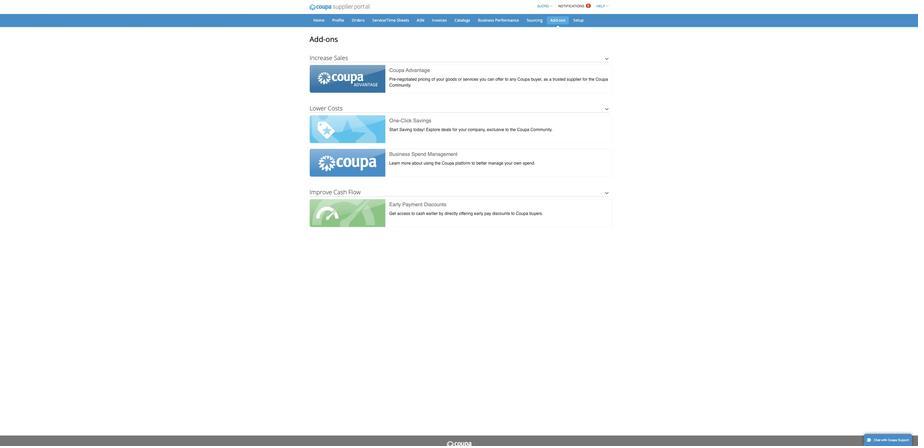 Task type: describe. For each thing, give the bounding box(es) containing it.
you
[[640, 102, 649, 109]]

manage
[[652, 214, 672, 221]]

asn
[[556, 23, 566, 31]]

can
[[651, 102, 660, 109]]

exclusive
[[650, 170, 673, 176]]

increase sales
[[413, 72, 464, 83]]

lower costs
[[413, 139, 457, 150]]

for inside pre-negotiated pricing of your goods or services you can offer to any coupa buyer, as a trusted supplier for the coupa community.
[[778, 102, 784, 109]]

one-
[[520, 157, 535, 165]]

1 vertical spatial to
[[674, 170, 679, 176]]

bjord
[[717, 5, 733, 10]]

help
[[796, 5, 808, 10]]

about
[[550, 214, 564, 221]]

catalogs link
[[602, 22, 632, 32]]

pre-
[[520, 102, 530, 109]]

service/time
[[497, 23, 528, 31]]

click
[[535, 157, 550, 165]]

service/time sheets
[[497, 23, 546, 31]]

any
[[680, 102, 689, 109]]

sourcing
[[703, 23, 724, 31]]

saving
[[533, 170, 550, 176]]

your inside "link"
[[673, 214, 684, 221]]

services
[[618, 102, 638, 109]]

start saving today! explore deals for your company, exclusive to the coupa community.
[[520, 170, 738, 176]]

the inside "link"
[[580, 214, 588, 221]]

add-ons
[[734, 23, 755, 31]]

navigation containing bjord
[[714, 1, 812, 15]]

business performance
[[638, 23, 693, 31]]

explore
[[568, 170, 587, 176]]

asn link
[[552, 22, 571, 32]]

business
[[638, 23, 659, 31]]

costs
[[437, 139, 457, 150]]

catalogs
[[607, 23, 628, 31]]

setup
[[765, 23, 779, 31]]

buyer,
[[709, 102, 724, 109]]

company,
[[624, 170, 648, 176]]

savings
[[551, 157, 576, 165]]

offer
[[661, 102, 672, 109]]

to inside pre-negotiated pricing of your goods or services you can offer to any coupa buyer, as a trusted supplier for the coupa community.
[[674, 102, 679, 109]]

better
[[636, 214, 650, 221]]

one-click savings
[[520, 157, 576, 165]]

negotiated
[[530, 102, 556, 109]]

deals
[[589, 170, 602, 176]]

using
[[565, 214, 579, 221]]

coupa inside "link"
[[590, 214, 606, 221]]



Task type: locate. For each thing, give the bounding box(es) containing it.
start
[[520, 170, 531, 176]]

to left better
[[629, 214, 634, 221]]

goods
[[595, 102, 610, 109]]

sales
[[446, 72, 464, 83]]

a
[[733, 102, 736, 109]]

notifications
[[745, 5, 781, 10]]

business performance link
[[633, 22, 697, 32]]

to inside "link"
[[629, 214, 634, 221]]

2 vertical spatial your
[[673, 214, 684, 221]]

0 vertical spatial to
[[674, 102, 679, 109]]

for
[[778, 102, 784, 109], [604, 170, 610, 176]]

1 vertical spatial the
[[681, 170, 688, 176]]

2 horizontal spatial your
[[673, 214, 684, 221]]

advantage
[[541, 89, 574, 98]]

ons
[[746, 23, 755, 31]]

orders
[[470, 23, 487, 31]]

your inside pre-negotiated pricing of your goods or services you can offer to any coupa buyer, as a trusted supplier for the coupa community.
[[582, 102, 593, 109]]

to right exclusive
[[674, 170, 679, 176]]

the inside pre-negotiated pricing of your goods or services you can offer to any coupa buyer, as a trusted supplier for the coupa community.
[[786, 102, 793, 109]]

your right of
[[582, 102, 593, 109]]

increase
[[413, 72, 444, 83]]

help link
[[793, 5, 812, 10]]

0 horizontal spatial your
[[582, 102, 593, 109]]

profile
[[443, 23, 459, 31]]

1 vertical spatial for
[[604, 170, 610, 176]]

supplier
[[756, 102, 776, 109]]

1 vertical spatial your
[[612, 170, 623, 176]]

community.
[[520, 110, 549, 117], [708, 170, 738, 176]]

the right supplier at the right
[[786, 102, 793, 109]]

service/time sheets link
[[492, 22, 550, 32]]

the
[[786, 102, 793, 109], [681, 170, 688, 176], [580, 214, 588, 221]]

your
[[582, 102, 593, 109], [612, 170, 623, 176], [673, 214, 684, 221]]

bjord link
[[714, 5, 737, 10]]

platform
[[608, 214, 628, 221]]

to left any
[[674, 102, 679, 109]]

learn
[[520, 214, 534, 221]]

invoices
[[577, 23, 596, 31]]

trusted
[[738, 102, 755, 109]]

community. inside pre-negotiated pricing of your goods or services you can offer to any coupa buyer, as a trusted supplier for the coupa community.
[[520, 110, 549, 117]]

pricing
[[558, 102, 574, 109]]

1 vertical spatial community.
[[708, 170, 738, 176]]

sourcing link
[[698, 22, 729, 32]]

1 horizontal spatial for
[[778, 102, 784, 109]]

coupa supplier portal image
[[408, 1, 498, 19]]

to
[[674, 102, 679, 109], [674, 170, 679, 176], [629, 214, 634, 221]]

add-ons link
[[730, 22, 759, 32]]

profile link
[[439, 22, 464, 32]]

2 vertical spatial to
[[629, 214, 634, 221]]

0 vertical spatial your
[[582, 102, 593, 109]]

for right deals
[[604, 170, 610, 176]]

coupa advantage
[[520, 89, 574, 98]]

your left company, on the top right
[[612, 170, 623, 176]]

home link
[[414, 22, 438, 32]]

1 horizontal spatial the
[[681, 170, 688, 176]]

or
[[611, 102, 616, 109]]

0 horizontal spatial for
[[604, 170, 610, 176]]

lower
[[413, 139, 435, 150]]

0 horizontal spatial community.
[[520, 110, 549, 117]]

0 vertical spatial community.
[[520, 110, 549, 117]]

home
[[418, 23, 433, 31]]

learn more about using the coupa platform to better manage your own spend. link
[[413, 198, 817, 236]]

invoices link
[[572, 22, 601, 32]]

navigation
[[714, 1, 812, 15]]

2 horizontal spatial the
[[786, 102, 793, 109]]

sheets
[[530, 23, 546, 31]]

pre-negotiated pricing of your goods or services you can offer to any coupa buyer, as a trusted supplier for the coupa community.
[[520, 102, 811, 117]]

the right exclusive
[[681, 170, 688, 176]]

of
[[576, 102, 581, 109]]

as
[[726, 102, 731, 109]]

add-
[[734, 23, 746, 31]]

1 horizontal spatial community.
[[708, 170, 738, 176]]

own
[[686, 214, 696, 221]]

2 vertical spatial the
[[580, 214, 588, 221]]

performance
[[661, 23, 693, 31]]

0 vertical spatial for
[[778, 102, 784, 109]]

your left own
[[673, 214, 684, 221]]

the right using
[[580, 214, 588, 221]]

0 vertical spatial the
[[786, 102, 793, 109]]

orders link
[[465, 22, 491, 32]]

notifications link
[[742, 1, 790, 15]]

0 horizontal spatial the
[[580, 214, 588, 221]]

1 horizontal spatial your
[[612, 170, 623, 176]]

setup link
[[761, 22, 784, 32]]

spend.
[[698, 214, 714, 221]]

more
[[535, 214, 548, 221]]

today!
[[552, 170, 567, 176]]

for right supplier at the right
[[778, 102, 784, 109]]

coupa
[[520, 89, 540, 98], [691, 102, 707, 109], [795, 102, 811, 109], [690, 170, 707, 176], [590, 214, 606, 221]]

learn more about using the coupa platform to better manage your own spend.
[[520, 214, 714, 221]]



Task type: vqa. For each thing, say whether or not it's contained in the screenshot.
previous image
no



